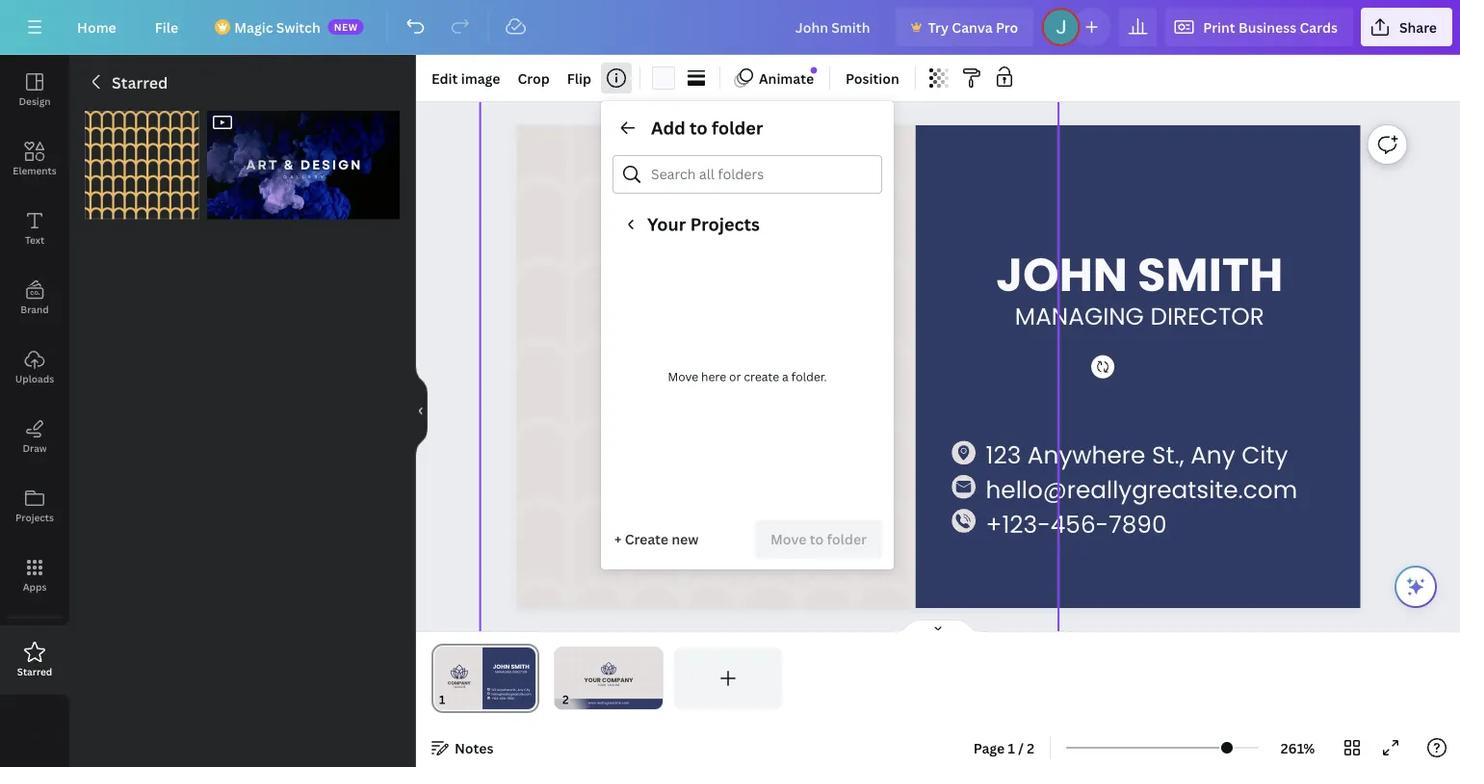 Task type: vqa. For each thing, say whether or not it's contained in the screenshot.
are
no



Task type: locate. For each thing, give the bounding box(es) containing it.
projects
[[691, 212, 760, 236], [15, 511, 54, 524]]

0 vertical spatial to
[[690, 116, 708, 140]]

folder
[[712, 116, 764, 140], [827, 530, 867, 548]]

any
[[1191, 439, 1236, 471]]

starred down apps at left bottom
[[17, 665, 52, 678]]

+
[[615, 530, 622, 548]]

crop button
[[510, 63, 558, 93]]

261% button
[[1267, 732, 1330, 763]]

design button
[[0, 55, 69, 124]]

uploads
[[15, 372, 54, 385]]

home link
[[62, 8, 132, 46]]

#fafaff image
[[652, 66, 675, 90]]

0 horizontal spatial starred
[[17, 665, 52, 678]]

move
[[668, 369, 699, 385], [771, 530, 807, 548]]

1 horizontal spatial folder
[[827, 530, 867, 548]]

1 horizontal spatial projects
[[691, 212, 760, 236]]

starred
[[112, 72, 168, 93], [17, 665, 52, 678]]

share button
[[1362, 8, 1453, 46]]

flip button
[[560, 63, 599, 93]]

text button
[[0, 194, 69, 263]]

1 vertical spatial move
[[771, 530, 807, 548]]

file button
[[140, 8, 194, 46]]

try
[[928, 18, 949, 36]]

0 vertical spatial folder
[[712, 116, 764, 140]]

starred down file
[[112, 72, 168, 93]]

+ create new button
[[613, 520, 701, 558]]

page 1 image
[[432, 648, 540, 709]]

director
[[1151, 299, 1265, 332]]

crop
[[518, 69, 550, 87]]

1 vertical spatial folder
[[827, 530, 867, 548]]

your projects
[[648, 212, 760, 236]]

apps
[[23, 580, 47, 593]]

starred inside button
[[17, 665, 52, 678]]

edit image
[[432, 69, 501, 87]]

elements button
[[0, 124, 69, 194]]

456-
[[1051, 508, 1110, 541]]

1 horizontal spatial to
[[810, 530, 824, 548]]

1 vertical spatial starred
[[17, 665, 52, 678]]

apps button
[[0, 541, 69, 610]]

create
[[625, 530, 669, 548]]

1 vertical spatial to
[[810, 530, 824, 548]]

17.svg image
[[85, 111, 200, 219]]

to inside "button"
[[810, 530, 824, 548]]

create
[[744, 369, 780, 385]]

new image
[[811, 67, 818, 74]]

2
[[1028, 739, 1035, 757]]

0 vertical spatial move
[[668, 369, 699, 385]]

notes button
[[424, 732, 502, 763]]

main menu bar
[[0, 0, 1461, 55]]

position button
[[838, 63, 908, 93]]

your
[[648, 212, 687, 236], [585, 676, 601, 684], [598, 683, 607, 687]]

+123-
[[986, 508, 1051, 541]]

your company your tagline
[[585, 676, 633, 687]]

123
[[986, 439, 1022, 471]]

draw button
[[0, 402, 69, 471]]

to
[[690, 116, 708, 140], [810, 530, 824, 548]]

0 horizontal spatial projects
[[15, 511, 54, 524]]

1
[[1008, 739, 1016, 757]]

tagline
[[607, 683, 620, 687]]

to for move
[[810, 530, 824, 548]]

uploads button
[[0, 332, 69, 402]]

flip
[[567, 69, 592, 87]]

a
[[783, 369, 789, 385]]

image
[[461, 69, 501, 87]]

move to folder button
[[755, 520, 883, 558]]

move for move to folder
[[771, 530, 807, 548]]

1 vertical spatial company
[[602, 676, 633, 684]]

to for add
[[690, 116, 708, 140]]

0 horizontal spatial folder
[[712, 116, 764, 140]]

file
[[155, 18, 178, 36]]

your for your company your tagline
[[585, 676, 601, 684]]

draw
[[23, 441, 47, 454]]

share
[[1400, 18, 1438, 36]]

projects up apps button
[[15, 511, 54, 524]]

1 vertical spatial projects
[[15, 511, 54, 524]]

page
[[974, 739, 1005, 757]]

#fafaff image
[[652, 66, 675, 90]]

anywhere
[[1028, 439, 1146, 471]]

folder inside "button"
[[827, 530, 867, 548]]

business
[[1239, 18, 1297, 36]]

cards
[[1300, 18, 1338, 36]]

text
[[25, 233, 44, 246]]

1 horizontal spatial starred
[[112, 72, 168, 93]]

hello@reallygreatsite.com
[[986, 474, 1298, 507]]

switch
[[276, 18, 321, 36]]

projects inside button
[[15, 511, 54, 524]]

print business cards button
[[1165, 8, 1354, 46]]

here
[[702, 369, 727, 385]]

new
[[334, 20, 358, 33]]

managing
[[1016, 299, 1145, 332]]

0 horizontal spatial company
[[602, 676, 633, 684]]

0 vertical spatial projects
[[691, 212, 760, 236]]

0 horizontal spatial move
[[668, 369, 699, 385]]

company
[[644, 379, 822, 426], [602, 676, 633, 684]]

projects down search all folders search field
[[691, 212, 760, 236]]

0 horizontal spatial to
[[690, 116, 708, 140]]

move inside move to folder "button"
[[771, 530, 807, 548]]

folder.
[[792, 369, 827, 385]]

1 horizontal spatial company
[[644, 379, 822, 426]]

1 horizontal spatial move
[[771, 530, 807, 548]]

print
[[1204, 18, 1236, 36]]



Task type: describe. For each thing, give the bounding box(es) containing it.
canva
[[952, 18, 993, 36]]

company inside 'your company your tagline'
[[602, 676, 633, 684]]

notes
[[455, 739, 494, 757]]

move for move here or create a folder.
[[668, 369, 699, 385]]

or
[[730, 369, 742, 385]]

page 1 / 2 button
[[966, 732, 1043, 763]]

city
[[1243, 439, 1289, 471]]

st.,
[[1153, 439, 1185, 471]]

john
[[997, 242, 1129, 307]]

0 vertical spatial starred
[[112, 72, 168, 93]]

edit image button
[[424, 63, 508, 93]]

starred button
[[0, 625, 69, 695]]

7890
[[1110, 508, 1168, 541]]

0 vertical spatial company
[[644, 379, 822, 426]]

canva assistant image
[[1405, 575, 1428, 598]]

/
[[1019, 739, 1024, 757]]

Search all folders search field
[[651, 156, 870, 193]]

animate button
[[728, 63, 822, 93]]

elements
[[13, 164, 57, 177]]

Design title text field
[[780, 8, 888, 46]]

move here or create a folder.
[[668, 369, 827, 385]]

your for your projects
[[648, 212, 687, 236]]

home
[[77, 18, 116, 36]]

design
[[19, 94, 51, 107]]

new
[[672, 530, 699, 548]]

page 1 / 2
[[974, 739, 1035, 757]]

www.reallygreatsite.com
[[589, 701, 630, 705]]

folder for move to folder
[[827, 530, 867, 548]]

position
[[846, 69, 900, 87]]

animate
[[759, 69, 814, 87]]

pro
[[996, 18, 1019, 36]]

+ create new
[[615, 530, 699, 548]]

edit
[[432, 69, 458, 87]]

john smith managing director
[[997, 242, 1284, 332]]

print business cards
[[1204, 18, 1338, 36]]

magic switch
[[234, 18, 321, 36]]

side panel tab list
[[0, 55, 69, 695]]

brand button
[[0, 263, 69, 332]]

123 anywhere st., any city hello@reallygreatsite.com +123-456-7890
[[986, 439, 1298, 541]]

move to folder
[[771, 530, 867, 548]]

hide pages image
[[892, 619, 985, 634]]

try canva pro
[[928, 18, 1019, 36]]

hide image
[[415, 365, 428, 457]]

261%
[[1282, 739, 1316, 757]]

Page title text field
[[454, 690, 462, 709]]

projects button
[[0, 471, 69, 541]]

try canva pro button
[[896, 8, 1034, 46]]

magic
[[234, 18, 273, 36]]

add
[[651, 116, 686, 140]]

add to folder
[[651, 116, 764, 140]]

smith
[[1138, 242, 1284, 307]]

brand
[[21, 303, 49, 316]]

folder for add to folder
[[712, 116, 764, 140]]



